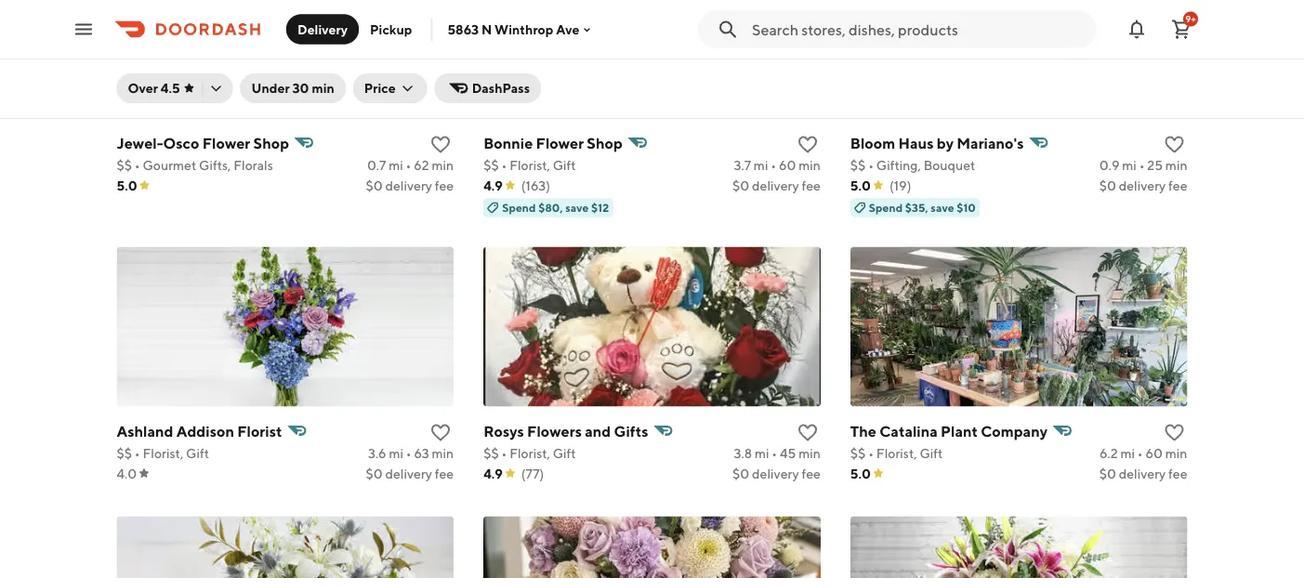 Task type: describe. For each thing, give the bounding box(es) containing it.
click to add this store to your saved list image for jewel-osco flower shop
[[430, 134, 452, 156]]

30
[[293, 80, 309, 96]]

mi for the catalina plant company
[[1121, 446, 1136, 461]]

gift for flower
[[553, 158, 576, 173]]

• left 45
[[772, 446, 778, 461]]

by
[[937, 135, 954, 152]]

gifting,
[[877, 158, 922, 173]]

delivery for the catalina plant company
[[1119, 467, 1166, 482]]

min for jewel-osco flower shop
[[432, 158, 454, 173]]

ashland addison florist
[[117, 423, 282, 440]]

mi for ashland addison florist
[[389, 446, 404, 461]]

ashland
[[117, 423, 173, 440]]

2 flower from the left
[[536, 135, 584, 152]]

dashpass button
[[435, 73, 541, 103]]

$$ • florist, gift for addison
[[117, 446, 209, 461]]

price
[[364, 80, 396, 96]]

fee for bloom haus by mariano's
[[1169, 178, 1188, 194]]

$​0 delivery fee for bloom haus by mariano's
[[1100, 178, 1188, 194]]

3.6 mi • 63 min
[[368, 446, 454, 461]]

fee for bonnie flower shop
[[802, 178, 821, 194]]

4.0
[[117, 467, 137, 482]]

0.9
[[1100, 158, 1120, 173]]

$$ for jewel-
[[117, 158, 132, 173]]

2 shop from the left
[[587, 135, 623, 152]]

6.2
[[1100, 446, 1119, 461]]

$$ • gifting, bouquet
[[851, 158, 976, 173]]

osco
[[163, 135, 199, 152]]

$​0 for ashland addison florist
[[366, 467, 383, 482]]

min for rosys flowers and gifts
[[799, 446, 821, 461]]

• down 'rosys'
[[502, 446, 507, 461]]

haus
[[899, 135, 934, 152]]

$$ • florist, gift for flower
[[484, 158, 576, 173]]

5863
[[448, 22, 479, 37]]

5863 n winthrop ave button
[[448, 22, 595, 37]]

over 4.5
[[128, 80, 180, 96]]

dashpass
[[472, 80, 530, 96]]

(77)
[[522, 467, 544, 482]]

gift for addison
[[186, 446, 209, 461]]

over 4.5 button
[[117, 73, 233, 103]]

ave
[[556, 22, 580, 37]]

gift for flowers
[[553, 446, 576, 461]]

jewel-
[[117, 135, 163, 152]]

jewel-osco flower shop
[[117, 135, 289, 152]]

click to add this store to your saved list image for bloom haus by mariano's
[[1164, 134, 1186, 156]]

$$ • gourmet gifts, florals
[[117, 158, 273, 173]]

25
[[1148, 158, 1163, 173]]

$​0 delivery fee for ashland addison florist
[[366, 467, 454, 482]]

florist, for flowers
[[510, 446, 550, 461]]

(19)
[[890, 178, 912, 194]]

gift for catalina
[[920, 446, 943, 461]]

5.0 left (19)
[[851, 178, 871, 194]]

$​0 for bonnie flower shop
[[733, 178, 750, 194]]

save for flower
[[566, 202, 589, 215]]

$$ for ashland
[[117, 446, 132, 461]]

company
[[981, 423, 1048, 440]]

3.6
[[368, 446, 387, 461]]

fee for ashland addison florist
[[435, 467, 454, 482]]

plant
[[941, 423, 978, 440]]

$$ for bonnie
[[484, 158, 499, 173]]

mi for bloom haus by mariano's
[[1123, 158, 1137, 173]]

$​0 for the catalina plant company
[[1100, 467, 1117, 482]]

• right the 3.7 at the top right of the page
[[771, 158, 777, 173]]

rosys flowers and gifts
[[484, 423, 649, 440]]

spend $80, save $12
[[502, 202, 609, 215]]

min for the catalina plant company
[[1166, 446, 1188, 461]]

click to add this store to your saved list image for rosys flowers and gifts
[[797, 422, 819, 445]]

spend $35, save $10
[[869, 202, 976, 215]]

• up 4.0
[[135, 446, 140, 461]]

min for bloom haus by mariano's
[[1166, 158, 1188, 173]]

$​0 for jewel-osco flower shop
[[366, 178, 383, 194]]

save for haus
[[931, 202, 955, 215]]

over
[[128, 80, 158, 96]]

bloom haus by mariano's
[[851, 135, 1024, 152]]

0.7
[[367, 158, 386, 173]]

under
[[252, 80, 290, 96]]

$35,
[[906, 202, 929, 215]]

• down bonnie
[[502, 158, 507, 173]]

and
[[585, 423, 611, 440]]

notification bell image
[[1126, 18, 1149, 40]]

price button
[[353, 73, 428, 103]]

$12
[[592, 202, 609, 215]]

• left "63"
[[406, 446, 412, 461]]

delivery button
[[286, 14, 359, 44]]



Task type: vqa. For each thing, say whether or not it's contained in the screenshot.


Task type: locate. For each thing, give the bounding box(es) containing it.
fee for jewel-osco flower shop
[[435, 178, 454, 194]]

florist, down catalina
[[877, 446, 918, 461]]

$​0 down 0.7
[[366, 178, 383, 194]]

$$ down jewel-
[[117, 158, 132, 173]]

1 shop from the left
[[253, 135, 289, 152]]

flowers
[[527, 423, 582, 440]]

• left '62'
[[406, 158, 411, 173]]

5.0 for the catalina plant company
[[851, 467, 871, 482]]

click to add this store to your saved list image
[[430, 134, 452, 156], [797, 134, 819, 156], [1164, 134, 1186, 156], [430, 422, 452, 445]]

$​0 delivery fee for bonnie flower shop
[[733, 178, 821, 194]]

delivery down 3.8 mi • 45 min
[[752, 467, 799, 482]]

fee for the catalina plant company
[[1169, 467, 1188, 482]]

$​0 down 3.6
[[366, 467, 383, 482]]

$​0 delivery fee for jewel-osco flower shop
[[366, 178, 454, 194]]

(163)
[[522, 178, 551, 194]]

delivery for ashland addison florist
[[385, 467, 432, 482]]

$$ • florist, gift up (77)
[[484, 446, 576, 461]]

delivery down 3.6 mi • 63 min
[[385, 467, 432, 482]]

3.8
[[734, 446, 753, 461]]

60 right 6.2
[[1146, 446, 1163, 461]]

fee down the 6.2 mi • 60 min on the bottom
[[1169, 467, 1188, 482]]

click to add this store to your saved list image
[[797, 422, 819, 445], [1164, 422, 1186, 445]]

$$ • florist, gift for catalina
[[851, 446, 943, 461]]

the catalina plant company
[[851, 423, 1048, 440]]

catalina
[[880, 423, 938, 440]]

$$ for rosys
[[484, 446, 499, 461]]

$​0 delivery fee down 0.9 mi • 25 min
[[1100, 178, 1188, 194]]

save left $10
[[931, 202, 955, 215]]

mi for bonnie flower shop
[[754, 158, 769, 173]]

delivery
[[385, 178, 432, 194], [752, 178, 799, 194], [1119, 178, 1166, 194], [385, 467, 432, 482], [752, 467, 799, 482], [1119, 467, 1166, 482]]

5.0 down the
[[851, 467, 871, 482]]

open menu image
[[73, 18, 95, 40]]

0 horizontal spatial flower
[[202, 135, 250, 152]]

2 spend from the left
[[869, 202, 903, 215]]

rosys
[[484, 423, 524, 440]]

3.7
[[734, 158, 752, 173]]

gift
[[553, 158, 576, 173], [186, 446, 209, 461], [553, 446, 576, 461], [920, 446, 943, 461]]

4.5
[[161, 80, 180, 96]]

• left 25
[[1140, 158, 1145, 173]]

mi right 0.7
[[389, 158, 403, 173]]

bouquet
[[924, 158, 976, 173]]

$$ for bloom
[[851, 158, 866, 173]]

$$ down 'rosys'
[[484, 446, 499, 461]]

4.9
[[484, 178, 503, 194], [484, 467, 503, 482]]

fee down 3.7 mi • 60 min
[[802, 178, 821, 194]]

$$ • florist, gift
[[484, 158, 576, 173], [117, 446, 209, 461], [484, 446, 576, 461], [851, 446, 943, 461]]

$$ up 4.0
[[117, 446, 132, 461]]

0 horizontal spatial spend
[[502, 202, 536, 215]]

min for ashland addison florist
[[432, 446, 454, 461]]

60 right the 3.7 at the top right of the page
[[779, 158, 796, 173]]

min right "63"
[[432, 446, 454, 461]]

delivery down 0.7 mi • 62 min
[[385, 178, 432, 194]]

spend for bloom
[[869, 202, 903, 215]]

6.2 mi • 60 min
[[1100, 446, 1188, 461]]

1 vertical spatial 4.9
[[484, 467, 503, 482]]

• down 'bloom'
[[869, 158, 874, 173]]

pickup button
[[359, 14, 424, 44]]

delivery for jewel-osco flower shop
[[385, 178, 432, 194]]

3.7 mi • 60 min
[[734, 158, 821, 173]]

$​0 delivery fee down the 6.2 mi • 60 min on the bottom
[[1100, 467, 1188, 482]]

•
[[135, 158, 140, 173], [406, 158, 411, 173], [502, 158, 507, 173], [771, 158, 777, 173], [869, 158, 874, 173], [1140, 158, 1145, 173], [135, 446, 140, 461], [406, 446, 412, 461], [502, 446, 507, 461], [772, 446, 778, 461], [869, 446, 874, 461], [1138, 446, 1144, 461]]

shop
[[253, 135, 289, 152], [587, 135, 623, 152]]

click to add this store to your saved list image up 3.8 mi • 45 min
[[797, 422, 819, 445]]

flower
[[202, 135, 250, 152], [536, 135, 584, 152]]

$$ • florist, gift down catalina
[[851, 446, 943, 461]]

$​0 down 0.9
[[1100, 178, 1117, 194]]

spend
[[502, 202, 536, 215], [869, 202, 903, 215]]

mi right 0.9
[[1123, 158, 1137, 173]]

$​0 delivery fee down 0.7 mi • 62 min
[[366, 178, 454, 194]]

gifts,
[[199, 158, 231, 173]]

• right 6.2
[[1138, 446, 1144, 461]]

$$
[[117, 158, 132, 173], [484, 158, 499, 173], [851, 158, 866, 173], [117, 446, 132, 461], [484, 446, 499, 461], [851, 446, 866, 461]]

spend down (19)
[[869, 202, 903, 215]]

delivery for bloom haus by mariano's
[[1119, 178, 1166, 194]]

min right '62'
[[432, 158, 454, 173]]

pickup
[[370, 21, 412, 37]]

60
[[779, 158, 796, 173], [1146, 446, 1163, 461]]

delivery down the 6.2 mi • 60 min on the bottom
[[1119, 467, 1166, 482]]

gift down the catalina plant company
[[920, 446, 943, 461]]

delivery down 0.9 mi • 25 min
[[1119, 178, 1166, 194]]

click to add this store to your saved list image up the 6.2 mi • 60 min on the bottom
[[1164, 422, 1186, 445]]

mi for rosys flowers and gifts
[[755, 446, 770, 461]]

5.0 down jewel-
[[117, 178, 137, 194]]

florist, up (163)
[[510, 158, 550, 173]]

delivery down 3.7 mi • 60 min
[[752, 178, 799, 194]]

1 horizontal spatial shop
[[587, 135, 623, 152]]

0.7 mi • 62 min
[[367, 158, 454, 173]]

3.8 mi • 45 min
[[734, 446, 821, 461]]

5.0 for jewel-osco flower shop
[[117, 178, 137, 194]]

gift down bonnie flower shop
[[553, 158, 576, 173]]

$$ down 'bloom'
[[851, 158, 866, 173]]

$​0 delivery fee for rosys flowers and gifts
[[733, 467, 821, 482]]

$$ • florist, gift for flowers
[[484, 446, 576, 461]]

the
[[851, 423, 877, 440]]

florals
[[234, 158, 273, 173]]

mi right 3.8
[[755, 446, 770, 461]]

min for bonnie flower shop
[[799, 158, 821, 173]]

gourmet
[[143, 158, 196, 173]]

1 horizontal spatial click to add this store to your saved list image
[[1164, 422, 1186, 445]]

0 horizontal spatial shop
[[253, 135, 289, 152]]

1 horizontal spatial flower
[[536, 135, 584, 152]]

1 spend from the left
[[502, 202, 536, 215]]

mi right the 3.7 at the top right of the page
[[754, 158, 769, 173]]

click to add this store to your saved list image up 0.7 mi • 62 min
[[430, 134, 452, 156]]

1 save from the left
[[566, 202, 589, 215]]

flower up (163)
[[536, 135, 584, 152]]

0 horizontal spatial 60
[[779, 158, 796, 173]]

click to add this store to your saved list image up 3.7 mi • 60 min
[[797, 134, 819, 156]]

min right 6.2
[[1166, 446, 1188, 461]]

2 click to add this store to your saved list image from the left
[[1164, 422, 1186, 445]]

fee down 3.8 mi • 45 min
[[802, 467, 821, 482]]

min inside button
[[312, 80, 335, 96]]

min right the 3.7 at the top right of the page
[[799, 158, 821, 173]]

0 vertical spatial 4.9
[[484, 178, 503, 194]]

1 flower from the left
[[202, 135, 250, 152]]

Store search: begin typing to search for stores available on DoorDash text field
[[752, 19, 1085, 40]]

click to add this store to your saved list image for ashland addison florist
[[430, 422, 452, 445]]

delivery for bonnie flower shop
[[752, 178, 799, 194]]

$​0 delivery fee down 3.6 mi • 63 min
[[366, 467, 454, 482]]

$​0 for rosys flowers and gifts
[[733, 467, 750, 482]]

delivery for rosys flowers and gifts
[[752, 467, 799, 482]]

5.0
[[117, 178, 137, 194], [851, 178, 871, 194], [851, 467, 871, 482]]

9+ button
[[1163, 11, 1201, 48]]

$$ down bonnie
[[484, 158, 499, 173]]

1 horizontal spatial 60
[[1146, 446, 1163, 461]]

mi
[[389, 158, 403, 173], [754, 158, 769, 173], [1123, 158, 1137, 173], [389, 446, 404, 461], [755, 446, 770, 461], [1121, 446, 1136, 461]]

1 horizontal spatial spend
[[869, 202, 903, 215]]

0 horizontal spatial save
[[566, 202, 589, 215]]

9+
[[1186, 13, 1197, 24]]

0 items, open order cart image
[[1171, 18, 1193, 40]]

shop up florals
[[253, 135, 289, 152]]

1 horizontal spatial save
[[931, 202, 955, 215]]

gift down rosys flowers and gifts
[[553, 446, 576, 461]]

$​0
[[366, 178, 383, 194], [733, 178, 750, 194], [1100, 178, 1117, 194], [366, 467, 383, 482], [733, 467, 750, 482], [1100, 467, 1117, 482]]

60 for the catalina plant company
[[1146, 446, 1163, 461]]

1 click to add this store to your saved list image from the left
[[797, 422, 819, 445]]

4.9 left (77)
[[484, 467, 503, 482]]

2 save from the left
[[931, 202, 955, 215]]

min right 25
[[1166, 158, 1188, 173]]

bonnie
[[484, 135, 533, 152]]

click to add this store to your saved list image up 3.6 mi • 63 min
[[430, 422, 452, 445]]

winthrop
[[495, 22, 554, 37]]

spend down (163)
[[502, 202, 536, 215]]

min right 30 at top
[[312, 80, 335, 96]]

1 vertical spatial 60
[[1146, 446, 1163, 461]]

5863 n winthrop ave
[[448, 22, 580, 37]]

2 4.9 from the top
[[484, 467, 503, 482]]

45
[[780, 446, 796, 461]]

4.9 for rosys flowers and gifts
[[484, 467, 503, 482]]

shop up $12
[[587, 135, 623, 152]]

mi right 6.2
[[1121, 446, 1136, 461]]

click to add this store to your saved list image up 0.9 mi • 25 min
[[1164, 134, 1186, 156]]

$​0 for bloom haus by mariano's
[[1100, 178, 1117, 194]]

$​0 delivery fee down 3.8 mi • 45 min
[[733, 467, 821, 482]]

florist, for flower
[[510, 158, 550, 173]]

florist
[[237, 423, 282, 440]]

$$ down the
[[851, 446, 866, 461]]

fee
[[435, 178, 454, 194], [802, 178, 821, 194], [1169, 178, 1188, 194], [435, 467, 454, 482], [802, 467, 821, 482], [1169, 467, 1188, 482]]

min
[[312, 80, 335, 96], [432, 158, 454, 173], [799, 158, 821, 173], [1166, 158, 1188, 173], [432, 446, 454, 461], [799, 446, 821, 461], [1166, 446, 1188, 461]]

florist, for catalina
[[877, 446, 918, 461]]

$​0 delivery fee
[[366, 178, 454, 194], [733, 178, 821, 194], [1100, 178, 1188, 194], [366, 467, 454, 482], [733, 467, 821, 482], [1100, 467, 1188, 482]]

florist,
[[510, 158, 550, 173], [143, 446, 183, 461], [510, 446, 550, 461], [877, 446, 918, 461]]

flower up gifts,
[[202, 135, 250, 152]]

click to add this store to your saved list image for bonnie flower shop
[[797, 134, 819, 156]]

click to add this store to your saved list image for the catalina plant company
[[1164, 422, 1186, 445]]

bonnie flower shop
[[484, 135, 623, 152]]

$​0 down 6.2
[[1100, 467, 1117, 482]]

florist, down ashland
[[143, 446, 183, 461]]

$​0 delivery fee down 3.7 mi • 60 min
[[733, 178, 821, 194]]

fee down 0.7 mi • 62 min
[[435, 178, 454, 194]]

save
[[566, 202, 589, 215], [931, 202, 955, 215]]

florist, up (77)
[[510, 446, 550, 461]]

mi right 3.6
[[389, 446, 404, 461]]

$80,
[[539, 202, 563, 215]]

0 vertical spatial 60
[[779, 158, 796, 173]]

under 30 min button
[[240, 73, 346, 103]]

gift down ashland addison florist
[[186, 446, 209, 461]]

$​0 delivery fee for the catalina plant company
[[1100, 467, 1188, 482]]

bloom
[[851, 135, 896, 152]]

fee for rosys flowers and gifts
[[802, 467, 821, 482]]

spend for bonnie
[[502, 202, 536, 215]]

$$ for the
[[851, 446, 866, 461]]

addison
[[176, 423, 234, 440]]

62
[[414, 158, 429, 173]]

mariano's
[[957, 135, 1024, 152]]

0 horizontal spatial click to add this store to your saved list image
[[797, 422, 819, 445]]

n
[[482, 22, 492, 37]]

• down jewel-
[[135, 158, 140, 173]]

4.9 left (163)
[[484, 178, 503, 194]]

delivery
[[298, 21, 348, 37]]

fee down 3.6 mi • 63 min
[[435, 467, 454, 482]]

60 for bonnie flower shop
[[779, 158, 796, 173]]

4.9 for bonnie flower shop
[[484, 178, 503, 194]]

1 4.9 from the top
[[484, 178, 503, 194]]

save left $12
[[566, 202, 589, 215]]

• down the
[[869, 446, 874, 461]]

florist, for addison
[[143, 446, 183, 461]]

$10
[[957, 202, 976, 215]]

$$ • florist, gift up (163)
[[484, 158, 576, 173]]

fee down 0.9 mi • 25 min
[[1169, 178, 1188, 194]]

63
[[414, 446, 429, 461]]

min right 45
[[799, 446, 821, 461]]

$$ • florist, gift down ashland
[[117, 446, 209, 461]]

gifts
[[614, 423, 649, 440]]

$​0 down 3.8
[[733, 467, 750, 482]]

0.9 mi • 25 min
[[1100, 158, 1188, 173]]

$​0 down the 3.7 at the top right of the page
[[733, 178, 750, 194]]

mi for jewel-osco flower shop
[[389, 158, 403, 173]]

under 30 min
[[252, 80, 335, 96]]



